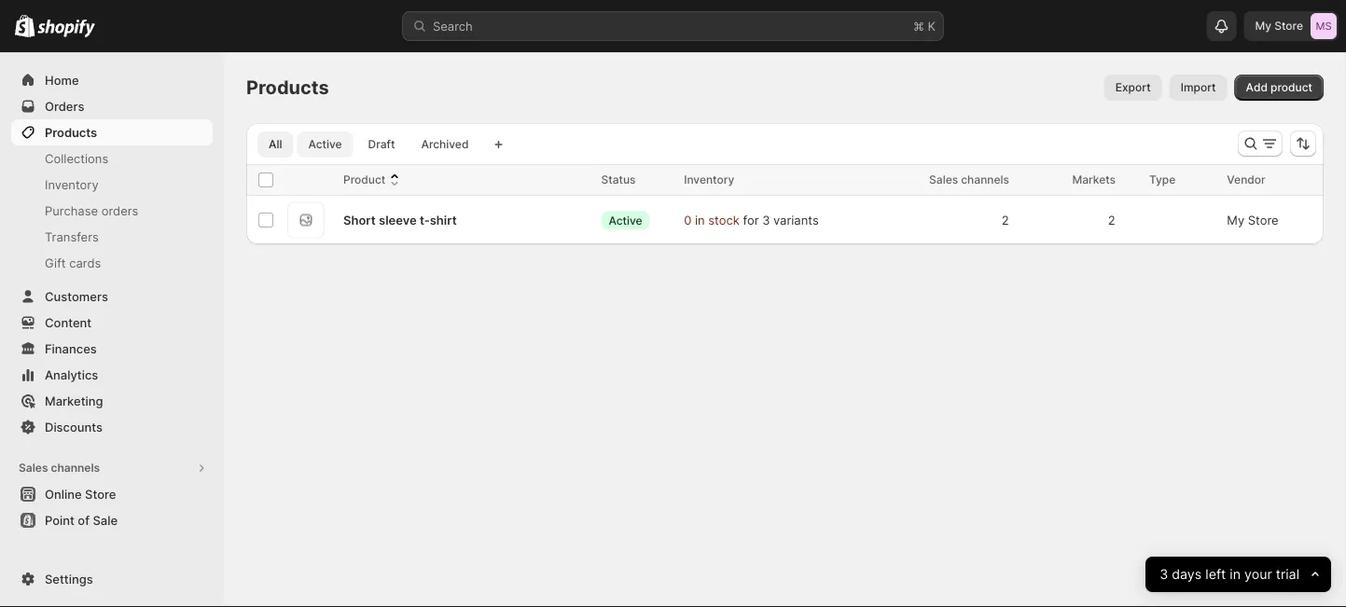 Task type: vqa. For each thing, say whether or not it's contained in the screenshot.
0 in stock for 3 variants
yes



Task type: describe. For each thing, give the bounding box(es) containing it.
your
[[1245, 567, 1273, 583]]

finances link
[[11, 336, 213, 362]]

sale
[[93, 513, 118, 528]]

cards
[[69, 256, 101, 270]]

orders link
[[11, 93, 213, 119]]

type button
[[1150, 171, 1195, 189]]

draft link
[[357, 132, 406, 158]]

customers link
[[11, 284, 213, 310]]

gift cards
[[45, 256, 101, 270]]

add apps button
[[11, 575, 213, 601]]

3 days left in your trial
[[1160, 567, 1300, 583]]

add for add product
[[1247, 81, 1268, 94]]

shopify image
[[15, 15, 35, 37]]

export
[[1116, 81, 1151, 94]]

purchase
[[45, 203, 98, 218]]

in inside dropdown button
[[1230, 567, 1241, 583]]

content
[[45, 315, 92, 330]]

finances
[[45, 342, 97, 356]]

collections link
[[11, 146, 213, 172]]

⌘
[[914, 19, 925, 33]]

analytics
[[45, 368, 98, 382]]

online
[[45, 487, 82, 502]]

1 vertical spatial store
[[1249, 213, 1279, 227]]

inventory button
[[684, 171, 754, 189]]

gift cards link
[[11, 250, 213, 276]]

content link
[[11, 310, 213, 336]]

purchase orders
[[45, 203, 138, 218]]

point of sale link
[[11, 508, 213, 534]]

3 inside dropdown button
[[1160, 567, 1169, 583]]

purchase orders link
[[11, 198, 213, 224]]

point of sale button
[[0, 508, 224, 534]]

inventory link
[[11, 172, 213, 198]]

⌘ k
[[914, 19, 936, 33]]

1 vertical spatial products
[[45, 125, 97, 140]]

0 horizontal spatial inventory
[[45, 177, 99, 192]]

add product link
[[1235, 75, 1324, 101]]

1 horizontal spatial products
[[246, 76, 329, 99]]

1 2 button from the left
[[993, 202, 1032, 239]]

t-
[[420, 213, 430, 227]]

0 vertical spatial my store
[[1256, 19, 1304, 33]]

1 horizontal spatial channels
[[962, 173, 1010, 187]]

my store image
[[1311, 13, 1338, 39]]

discounts
[[45, 420, 103, 434]]

orders
[[45, 99, 84, 113]]

sales channels button
[[11, 455, 213, 482]]

search
[[433, 19, 473, 33]]

sleeve
[[379, 213, 417, 227]]

apps
[[72, 581, 100, 595]]

short
[[343, 213, 376, 227]]

shopify image
[[38, 19, 95, 38]]

product button
[[343, 171, 404, 189]]

transfers
[[45, 230, 99, 244]]

all
[[269, 138, 282, 151]]

product
[[1271, 81, 1313, 94]]

settings link
[[11, 567, 213, 593]]

transfers link
[[11, 224, 213, 250]]

add for add apps
[[45, 581, 68, 595]]

discounts link
[[11, 414, 213, 441]]

k
[[928, 19, 936, 33]]

orders
[[101, 203, 138, 218]]

0 vertical spatial store
[[1275, 19, 1304, 33]]

all button
[[258, 132, 293, 158]]

marketing link
[[11, 388, 213, 414]]

left
[[1206, 567, 1227, 583]]

1 2 from the left
[[1002, 213, 1010, 227]]



Task type: locate. For each thing, give the bounding box(es) containing it.
1 horizontal spatial my
[[1256, 19, 1272, 33]]

0 vertical spatial channels
[[962, 173, 1010, 187]]

online store button
[[0, 482, 224, 508]]

1 horizontal spatial in
[[1230, 567, 1241, 583]]

my
[[1256, 19, 1272, 33], [1228, 213, 1245, 227]]

0 horizontal spatial my
[[1228, 213, 1245, 227]]

in right left
[[1230, 567, 1241, 583]]

store inside online store link
[[85, 487, 116, 502]]

2
[[1002, 213, 1010, 227], [1108, 213, 1116, 227]]

products link
[[11, 119, 213, 146]]

of
[[78, 513, 90, 528]]

add
[[1247, 81, 1268, 94], [45, 581, 68, 595]]

sales inside button
[[19, 462, 48, 475]]

products up collections
[[45, 125, 97, 140]]

sales channels inside button
[[19, 462, 100, 475]]

channels inside sales channels button
[[51, 462, 100, 475]]

in right 0 in the top right of the page
[[695, 213, 705, 227]]

1 vertical spatial active
[[609, 214, 643, 227]]

3 left days at the bottom right
[[1160, 567, 1169, 583]]

0 horizontal spatial 3
[[763, 213, 770, 227]]

inventory
[[684, 173, 735, 187], [45, 177, 99, 192]]

my store left my store image
[[1256, 19, 1304, 33]]

2 2 button from the left
[[1099, 202, 1139, 239]]

add apps
[[45, 581, 100, 595]]

tab list
[[254, 131, 484, 158]]

1 horizontal spatial sales channels
[[930, 173, 1010, 187]]

1 horizontal spatial active
[[609, 214, 643, 227]]

home link
[[11, 67, 213, 93]]

0 horizontal spatial products
[[45, 125, 97, 140]]

active right all at the left of page
[[308, 138, 342, 151]]

collections
[[45, 151, 108, 166]]

customers
[[45, 289, 108, 304]]

home
[[45, 73, 79, 87]]

type
[[1150, 173, 1176, 187]]

trial
[[1276, 567, 1300, 583]]

0 horizontal spatial in
[[695, 213, 705, 227]]

1 horizontal spatial add
[[1247, 81, 1268, 94]]

import
[[1181, 81, 1217, 94]]

point of sale
[[45, 513, 118, 528]]

my down 'vendor'
[[1228, 213, 1245, 227]]

export button
[[1105, 75, 1163, 101]]

1 vertical spatial my store
[[1228, 213, 1279, 227]]

store left my store image
[[1275, 19, 1304, 33]]

store
[[1275, 19, 1304, 33], [1249, 213, 1279, 227], [85, 487, 116, 502]]

1 vertical spatial 3
[[1160, 567, 1169, 583]]

1 vertical spatial in
[[1230, 567, 1241, 583]]

inventory inside button
[[684, 173, 735, 187]]

2 2 from the left
[[1108, 213, 1116, 227]]

vendor button
[[1228, 171, 1285, 189]]

3 days left in your trial button
[[1146, 557, 1332, 593]]

store down the vendor button
[[1249, 213, 1279, 227]]

point
[[45, 513, 75, 528]]

active down status
[[609, 214, 643, 227]]

status
[[602, 173, 636, 187]]

0 horizontal spatial 2 button
[[993, 202, 1032, 239]]

settings
[[45, 572, 93, 587]]

draft
[[368, 138, 395, 151]]

add product
[[1247, 81, 1313, 94]]

markets
[[1073, 173, 1116, 187]]

0 vertical spatial 3
[[763, 213, 770, 227]]

0 horizontal spatial sales
[[19, 462, 48, 475]]

1 vertical spatial sales
[[19, 462, 48, 475]]

channels
[[962, 173, 1010, 187], [51, 462, 100, 475]]

active inside active link
[[308, 138, 342, 151]]

gift
[[45, 256, 66, 270]]

0 horizontal spatial channels
[[51, 462, 100, 475]]

store up "sale"
[[85, 487, 116, 502]]

3
[[763, 213, 770, 227], [1160, 567, 1169, 583]]

2 vertical spatial store
[[85, 487, 116, 502]]

0 vertical spatial products
[[246, 76, 329, 99]]

online store link
[[11, 482, 213, 508]]

sales
[[930, 173, 959, 187], [19, 462, 48, 475]]

inventory up stock
[[684, 173, 735, 187]]

0 horizontal spatial add
[[45, 581, 68, 595]]

0 vertical spatial in
[[695, 213, 705, 227]]

import button
[[1170, 75, 1228, 101]]

short sleeve t-shirt link
[[343, 211, 457, 230]]

variants
[[774, 213, 819, 227]]

1 vertical spatial channels
[[51, 462, 100, 475]]

0 vertical spatial my
[[1256, 19, 1272, 33]]

online store
[[45, 487, 116, 502]]

stock
[[709, 213, 740, 227]]

0 horizontal spatial 2
[[1002, 213, 1010, 227]]

products
[[246, 76, 329, 99], [45, 125, 97, 140]]

0 vertical spatial active
[[308, 138, 342, 151]]

0 vertical spatial add
[[1247, 81, 1268, 94]]

3 right for
[[763, 213, 770, 227]]

2 button
[[993, 202, 1032, 239], [1099, 202, 1139, 239]]

1 horizontal spatial 3
[[1160, 567, 1169, 583]]

inventory up 'purchase'
[[45, 177, 99, 192]]

1 horizontal spatial 2 button
[[1099, 202, 1139, 239]]

my left my store image
[[1256, 19, 1272, 33]]

1 horizontal spatial 2
[[1108, 213, 1116, 227]]

vendor
[[1228, 173, 1266, 187]]

in
[[695, 213, 705, 227], [1230, 567, 1241, 583]]

add left product
[[1247, 81, 1268, 94]]

products up all at the left of page
[[246, 76, 329, 99]]

for
[[743, 213, 759, 227]]

analytics link
[[11, 362, 213, 388]]

shirt
[[430, 213, 457, 227]]

1 horizontal spatial sales
[[930, 173, 959, 187]]

tab list containing all
[[254, 131, 484, 158]]

archived
[[421, 138, 469, 151]]

marketing
[[45, 394, 103, 408]]

my store
[[1256, 19, 1304, 33], [1228, 213, 1279, 227]]

0 in stock for 3 variants
[[684, 213, 819, 227]]

1 horizontal spatial inventory
[[684, 173, 735, 187]]

archived link
[[410, 132, 480, 158]]

0 horizontal spatial sales channels
[[19, 462, 100, 475]]

0 vertical spatial sales
[[930, 173, 959, 187]]

add left apps
[[45, 581, 68, 595]]

1 vertical spatial add
[[45, 581, 68, 595]]

product
[[343, 173, 386, 187]]

0 horizontal spatial active
[[308, 138, 342, 151]]

active link
[[297, 132, 353, 158]]

active
[[308, 138, 342, 151], [609, 214, 643, 227]]

0 vertical spatial sales channels
[[930, 173, 1010, 187]]

short sleeve t-shirt
[[343, 213, 457, 227]]

days
[[1172, 567, 1202, 583]]

add inside "button"
[[45, 581, 68, 595]]

1 vertical spatial my
[[1228, 213, 1245, 227]]

sales channels
[[930, 173, 1010, 187], [19, 462, 100, 475]]

0
[[684, 213, 692, 227]]

1 vertical spatial sales channels
[[19, 462, 100, 475]]

my store down the vendor button
[[1228, 213, 1279, 227]]



